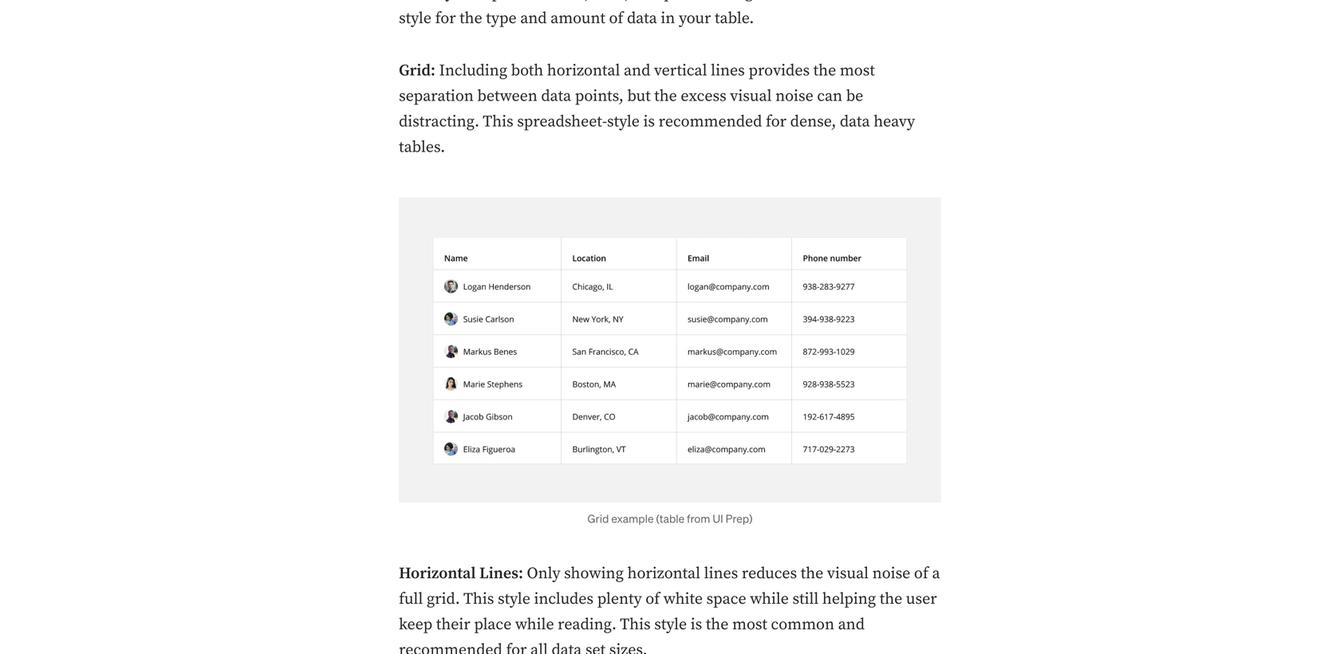 Task type: vqa. For each thing, say whether or not it's contained in the screenshot.
THE MAY LINK on the top of page
no



Task type: locate. For each thing, give the bounding box(es) containing it.
recommended inside including both horizontal and vertical lines provides the most separation between data points, but the excess visual noise can be distracting. this spreadsheet-style is recommended for dense, data heavy tables.
[[659, 112, 762, 132]]

0 vertical spatial is
[[643, 112, 655, 132]]

horizontal up points,
[[547, 61, 620, 81]]

noise up user
[[872, 564, 910, 584]]

data.
[[766, 0, 801, 3]]

1 horizontal spatial of
[[646, 589, 660, 609]]

horizontal inside including both horizontal and vertical lines provides the most separation between data points, but the excess visual noise can be distracting. this spreadsheet-style is recommended for dense, data heavy tables.
[[547, 61, 620, 81]]

of down the read,
[[609, 8, 623, 28]]

horizontal
[[547, 61, 620, 81], [627, 564, 700, 584]]

and up but
[[624, 61, 650, 81]]

while down reduces
[[750, 589, 789, 609]]

1 vertical spatial is
[[691, 615, 702, 635]]

and down helping
[[838, 615, 865, 635]]

recommended down the their
[[399, 640, 502, 654]]

0 vertical spatial most
[[840, 61, 875, 81]]

the up still
[[801, 564, 823, 584]]

spreadsheet-
[[517, 112, 607, 132]]

0 horizontal spatial while
[[515, 615, 554, 635]]

0 vertical spatial horizontal
[[547, 61, 620, 81]]

data inside row style helps users scan, read, and parse through data. choose the best style for the type and amount of data in your table.
[[627, 8, 657, 28]]

of left white
[[646, 589, 660, 609]]

data down be
[[840, 112, 870, 132]]

sizes.
[[609, 640, 647, 654]]

0 vertical spatial while
[[750, 589, 789, 609]]

0 vertical spatial visual
[[730, 86, 772, 106]]

separation
[[399, 86, 474, 106]]

visual
[[730, 86, 772, 106], [827, 564, 869, 584]]

the
[[860, 0, 883, 3], [460, 8, 482, 28], [813, 61, 836, 81], [654, 86, 677, 106], [801, 564, 823, 584], [880, 589, 902, 609], [706, 615, 729, 635]]

data right all
[[552, 640, 582, 654]]

is
[[643, 112, 655, 132], [691, 615, 702, 635]]

between
[[477, 86, 537, 106]]

lines inside including both horizontal and vertical lines provides the most separation between data points, but the excess visual noise can be distracting. this spreadsheet-style is recommended for dense, data heavy tables.
[[711, 61, 745, 81]]

lines inside 'only showing horizontal lines reduces the visual noise of a full grid. this style includes plenty of white space while still helping the user keep their place while reading. this style is the most common and recommended for all data set sizes.'
[[704, 564, 738, 584]]

1 horizontal spatial for
[[506, 640, 527, 654]]

style
[[434, 0, 466, 3], [399, 8, 431, 28], [607, 112, 640, 132], [498, 589, 530, 609], [654, 615, 687, 635]]

0 horizontal spatial recommended
[[399, 640, 502, 654]]

space
[[706, 589, 746, 609]]

recommended
[[659, 112, 762, 132], [399, 640, 502, 654]]

plenty
[[597, 589, 642, 609]]

for inside including both horizontal and vertical lines provides the most separation between data points, but the excess visual noise can be distracting. this spreadsheet-style is recommended for dense, data heavy tables.
[[766, 112, 787, 132]]

data left in on the top
[[627, 8, 657, 28]]

horizontal inside 'only showing horizontal lines reduces the visual noise of a full grid. this style includes plenty of white space while still helping the user keep their place while reading. this style is the most common and recommended for all data set sizes.'
[[627, 564, 700, 584]]

grid:
[[399, 61, 435, 81]]

but
[[627, 86, 651, 106]]

while up all
[[515, 615, 554, 635]]

including
[[439, 61, 507, 81]]

grid.
[[427, 589, 460, 609]]

this up 'sizes.' on the bottom left
[[620, 615, 651, 635]]

their
[[436, 615, 470, 635]]

0 horizontal spatial most
[[732, 615, 767, 635]]

0 horizontal spatial for
[[435, 8, 456, 28]]

1 vertical spatial recommended
[[399, 640, 502, 654]]

recommended down excess
[[659, 112, 762, 132]]

the down space at the right bottom
[[706, 615, 729, 635]]

0 horizontal spatial is
[[643, 112, 655, 132]]

1 horizontal spatial most
[[840, 61, 875, 81]]

of
[[609, 8, 623, 28], [914, 564, 928, 584], [646, 589, 660, 609]]

scan,
[[553, 0, 590, 3]]

0 vertical spatial for
[[435, 8, 456, 28]]

is inside including both horizontal and vertical lines provides the most separation between data points, but the excess visual noise can be distracting. this spreadsheet-style is recommended for dense, data heavy tables.
[[643, 112, 655, 132]]

read,
[[593, 0, 630, 3]]

for left dense,
[[766, 112, 787, 132]]

and right the read,
[[633, 0, 660, 3]]

0 horizontal spatial of
[[609, 8, 623, 28]]

style down row
[[399, 8, 431, 28]]

common
[[771, 615, 834, 635]]

ui
[[713, 512, 723, 526]]

1 horizontal spatial visual
[[827, 564, 869, 584]]

noise
[[775, 86, 813, 106], [872, 564, 910, 584]]

2 vertical spatial for
[[506, 640, 527, 654]]

data
[[627, 8, 657, 28], [541, 86, 571, 106], [840, 112, 870, 132], [552, 640, 582, 654]]

0 vertical spatial of
[[609, 8, 623, 28]]

this
[[483, 112, 513, 132], [463, 589, 494, 609], [620, 615, 651, 635]]

visual up helping
[[827, 564, 869, 584]]

1 vertical spatial for
[[766, 112, 787, 132]]

only
[[527, 564, 560, 584]]

0 horizontal spatial noise
[[775, 86, 813, 106]]

lines up space at the right bottom
[[704, 564, 738, 584]]

recommended inside 'only showing horizontal lines reduces the visual noise of a full grid. this style includes plenty of white space while still helping the user keep their place while reading. this style is the most common and recommended for all data set sizes.'
[[399, 640, 502, 654]]

1 vertical spatial lines
[[704, 564, 738, 584]]

for left the type
[[435, 8, 456, 28]]

most down space at the right bottom
[[732, 615, 767, 635]]

1 vertical spatial visual
[[827, 564, 869, 584]]

this down "between" at top left
[[483, 112, 513, 132]]

for left all
[[506, 640, 527, 654]]

0 vertical spatial this
[[483, 112, 513, 132]]

1 horizontal spatial noise
[[872, 564, 910, 584]]

best
[[887, 0, 916, 3]]

most
[[840, 61, 875, 81], [732, 615, 767, 635]]

style down lines:
[[498, 589, 530, 609]]

1 vertical spatial of
[[914, 564, 928, 584]]

visual inside including both horizontal and vertical lines provides the most separation between data points, but the excess visual noise can be distracting. this spreadsheet-style is recommended for dense, data heavy tables.
[[730, 86, 772, 106]]

the down "helps" on the left of page
[[460, 8, 482, 28]]

for
[[435, 8, 456, 28], [766, 112, 787, 132], [506, 640, 527, 654]]

noise down provides
[[775, 86, 813, 106]]

is down white
[[691, 615, 702, 635]]

visual down provides
[[730, 86, 772, 106]]

provides
[[749, 61, 810, 81]]

lines up excess
[[711, 61, 745, 81]]

style down but
[[607, 112, 640, 132]]

1 vertical spatial most
[[732, 615, 767, 635]]

horizontal
[[399, 564, 476, 584]]

style inside including both horizontal and vertical lines provides the most separation between data points, but the excess visual noise can be distracting. this spreadsheet-style is recommended for dense, data heavy tables.
[[607, 112, 640, 132]]

and
[[633, 0, 660, 3], [520, 8, 547, 28], [624, 61, 650, 81], [838, 615, 865, 635]]

horizontal up white
[[627, 564, 700, 584]]

noise inside including both horizontal and vertical lines provides the most separation between data points, but the excess visual noise can be distracting. this spreadsheet-style is recommended for dense, data heavy tables.
[[775, 86, 813, 106]]

heavy
[[874, 112, 915, 132]]

while
[[750, 589, 789, 609], [515, 615, 554, 635]]

1 horizontal spatial is
[[691, 615, 702, 635]]

lines
[[711, 61, 745, 81], [704, 564, 738, 584]]

0 vertical spatial lines
[[711, 61, 745, 81]]

1 vertical spatial noise
[[872, 564, 910, 584]]

1 horizontal spatial horizontal
[[627, 564, 700, 584]]

the right but
[[654, 86, 677, 106]]

0 vertical spatial noise
[[775, 86, 813, 106]]

grid
[[587, 512, 609, 526]]

most up be
[[840, 61, 875, 81]]

lines:
[[479, 564, 523, 584]]

points,
[[575, 86, 624, 106]]

showing
[[564, 564, 624, 584]]

visual inside 'only showing horizontal lines reduces the visual noise of a full grid. this style includes plenty of white space while still helping the user keep their place while reading. this style is the most common and recommended for all data set sizes.'
[[827, 564, 869, 584]]

is inside 'only showing horizontal lines reduces the visual noise of a full grid. this style includes plenty of white space while still helping the user keep their place while reading. this style is the most common and recommended for all data set sizes.'
[[691, 615, 702, 635]]

dense,
[[790, 112, 836, 132]]

of inside row style helps users scan, read, and parse through data. choose the best style for the type and amount of data in your table.
[[609, 8, 623, 28]]

2 horizontal spatial for
[[766, 112, 787, 132]]

1 vertical spatial horizontal
[[627, 564, 700, 584]]

place
[[474, 615, 512, 635]]

user
[[906, 589, 937, 609]]

0 horizontal spatial horizontal
[[547, 61, 620, 81]]

parse
[[664, 0, 702, 3]]

0 horizontal spatial visual
[[730, 86, 772, 106]]

0 vertical spatial recommended
[[659, 112, 762, 132]]

2 vertical spatial of
[[646, 589, 660, 609]]

most inside 'only showing horizontal lines reduces the visual noise of a full grid. this style includes plenty of white space while still helping the user keep their place while reading. this style is the most common and recommended for all data set sizes.'
[[732, 615, 767, 635]]

vertical
[[654, 61, 707, 81]]

2 vertical spatial this
[[620, 615, 651, 635]]

this up place
[[463, 589, 494, 609]]

is down but
[[643, 112, 655, 132]]

of left the a
[[914, 564, 928, 584]]

1 horizontal spatial recommended
[[659, 112, 762, 132]]



Task type: describe. For each thing, give the bounding box(es) containing it.
noise inside 'only showing horizontal lines reduces the visual noise of a full grid. this style includes plenty of white space while still helping the user keep their place while reading. this style is the most common and recommended for all data set sizes.'
[[872, 564, 910, 584]]

can
[[817, 86, 842, 106]]

excess
[[681, 86, 726, 106]]

the left user
[[880, 589, 902, 609]]

includes
[[534, 589, 593, 609]]

white
[[663, 589, 703, 609]]

style down white
[[654, 615, 687, 635]]

reading.
[[558, 615, 617, 635]]

row style helps users scan, read, and parse through data. choose the best style for the type and amount of data in your table.
[[399, 0, 916, 28]]

be
[[846, 86, 863, 106]]

only showing horizontal lines reduces the visual noise of a full grid. this style includes plenty of white space while still helping the user keep their place while reading. this style is the most common and recommended for all data set sizes.
[[399, 564, 940, 654]]

1 vertical spatial while
[[515, 615, 554, 635]]

the left best
[[860, 0, 883, 3]]

both
[[511, 61, 543, 81]]

still
[[793, 589, 819, 609]]

2 horizontal spatial of
[[914, 564, 928, 584]]

and down users
[[520, 8, 547, 28]]

horizontal for and
[[547, 61, 620, 81]]

type
[[486, 8, 517, 28]]

and inside including both horizontal and vertical lines provides the most separation between data points, but the excess visual noise can be distracting. this spreadsheet-style is recommended for dense, data heavy tables.
[[624, 61, 650, 81]]

your
[[679, 8, 711, 28]]

and inside 'only showing horizontal lines reduces the visual noise of a full grid. this style includes plenty of white space while still helping the user keep their place while reading. this style is the most common and recommended for all data set sizes.'
[[838, 615, 865, 635]]

all
[[530, 640, 548, 654]]

keep
[[399, 615, 432, 635]]

from
[[687, 512, 710, 526]]

users
[[511, 0, 549, 3]]

distracting.
[[399, 112, 479, 132]]

1 vertical spatial this
[[463, 589, 494, 609]]

choose
[[805, 0, 857, 3]]

tables.
[[399, 137, 445, 157]]

in
[[661, 8, 675, 28]]

helping
[[822, 589, 876, 609]]

example
[[611, 512, 654, 526]]

for inside 'only showing horizontal lines reduces the visual noise of a full grid. this style includes plenty of white space while still helping the user keep their place while reading. this style is the most common and recommended for all data set sizes.'
[[506, 640, 527, 654]]

through
[[706, 0, 763, 3]]

including both horizontal and vertical lines provides the most separation between data points, but the excess visual noise can be distracting. this spreadsheet-style is recommended for dense, data heavy tables.
[[399, 61, 915, 157]]

(table
[[656, 512, 685, 526]]

prep)
[[726, 512, 753, 526]]

full
[[399, 589, 423, 609]]

grid example (table from ui prep)
[[587, 512, 753, 526]]

a
[[932, 564, 940, 584]]

this inside including both horizontal and vertical lines provides the most separation between data points, but the excess visual noise can be distracting. this spreadsheet-style is recommended for dense, data heavy tables.
[[483, 112, 513, 132]]

row
[[399, 0, 430, 3]]

most inside including both horizontal and vertical lines provides the most separation between data points, but the excess visual noise can be distracting. this spreadsheet-style is recommended for dense, data heavy tables.
[[840, 61, 875, 81]]

data inside 'only showing horizontal lines reduces the visual noise of a full grid. this style includes plenty of white space while still helping the user keep their place while reading. this style is the most common and recommended for all data set sizes.'
[[552, 640, 582, 654]]

table.
[[715, 8, 754, 28]]

helps
[[470, 0, 508, 3]]

horizontal lines:
[[399, 564, 523, 584]]

horizontal for lines
[[627, 564, 700, 584]]

amount
[[551, 8, 605, 28]]

data up spreadsheet-
[[541, 86, 571, 106]]

set
[[585, 640, 606, 654]]

reduces
[[742, 564, 797, 584]]

for inside row style helps users scan, read, and parse through data. choose the best style for the type and amount of data in your table.
[[435, 8, 456, 28]]

1 horizontal spatial while
[[750, 589, 789, 609]]

style right row
[[434, 0, 466, 3]]

the up can
[[813, 61, 836, 81]]



